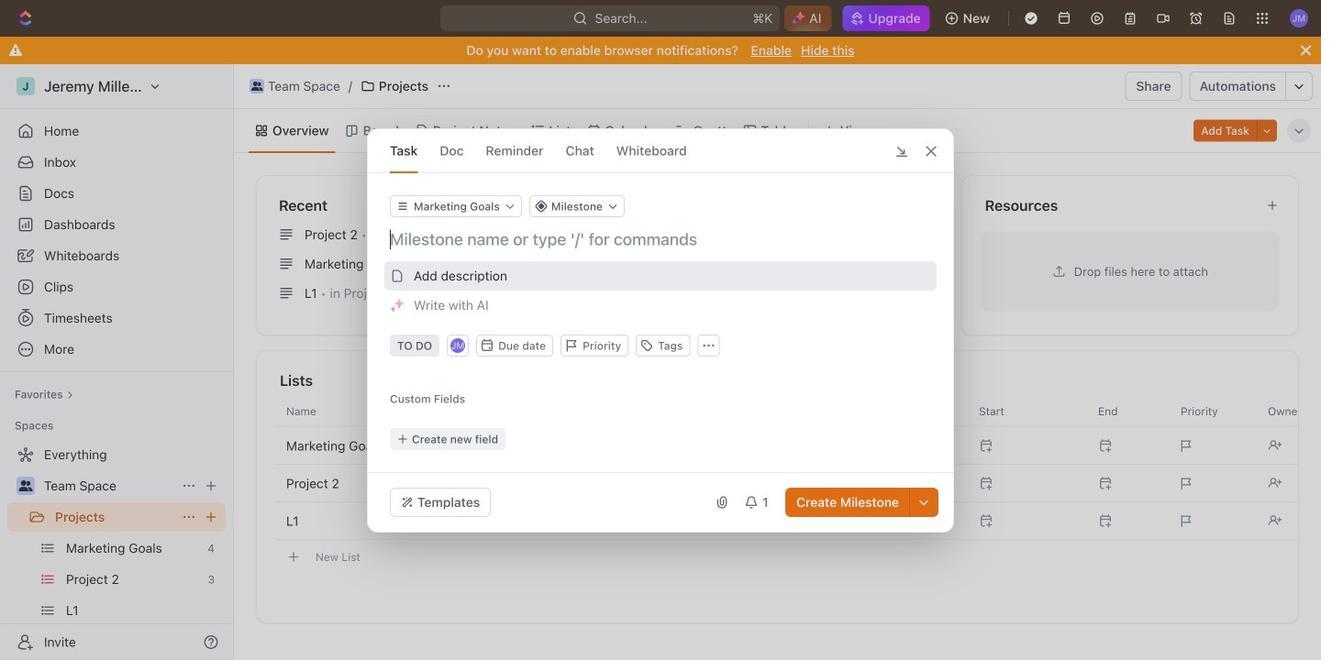 Task type: locate. For each thing, give the bounding box(es) containing it.
Milestone name or type '/' for commands text field
[[390, 228, 935, 250]]

sidebar navigation
[[0, 64, 234, 661]]

1 horizontal spatial user group image
[[251, 82, 263, 91]]

dialog
[[367, 128, 954, 533]]

user group image
[[251, 82, 263, 91], [19, 481, 33, 492]]

tree
[[7, 440, 226, 661]]

1 vertical spatial user group image
[[19, 481, 33, 492]]

0 horizontal spatial user group image
[[19, 481, 33, 492]]

0 vertical spatial user group image
[[251, 82, 263, 91]]



Task type: describe. For each thing, give the bounding box(es) containing it.
tree inside sidebar navigation
[[7, 440, 226, 661]]

user group image inside tree
[[19, 481, 33, 492]]



Task type: vqa. For each thing, say whether or not it's contained in the screenshot.
Jacob Simon's Workspace, , element
no



